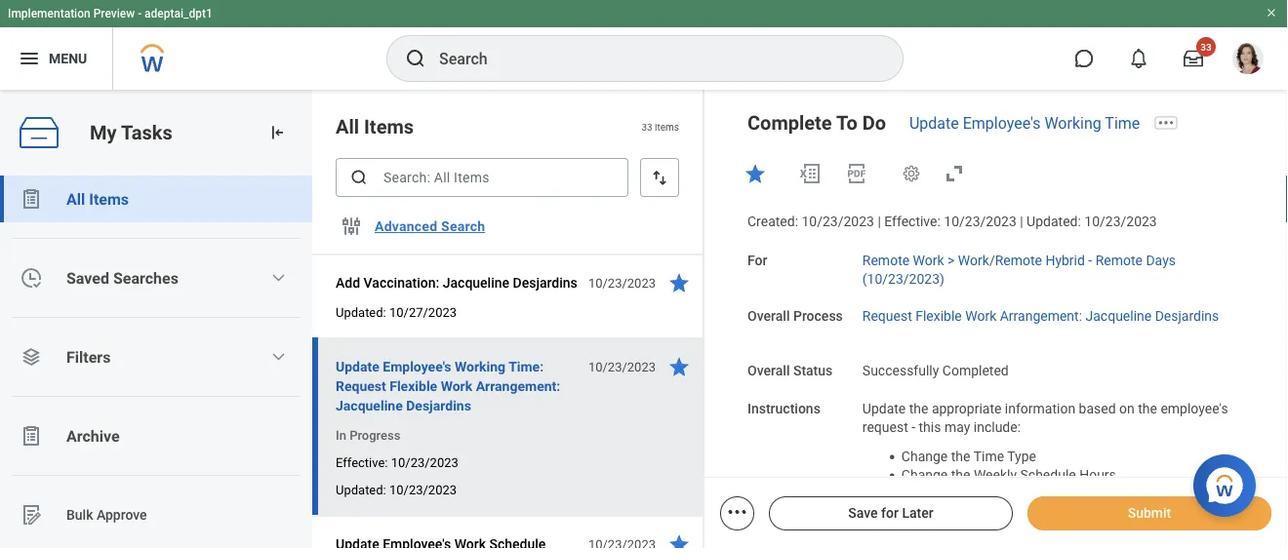 Task type: vqa. For each thing, say whether or not it's contained in the screenshot.
box text image
no



Task type: describe. For each thing, give the bounding box(es) containing it.
this
[[919, 419, 941, 435]]

perspective image
[[20, 346, 43, 369]]

update employee's working time
[[910, 114, 1140, 132]]

time:
[[509, 359, 544, 375]]

complete to do
[[748, 111, 886, 134]]

overall status element
[[863, 351, 1009, 380]]

implementation
[[8, 7, 90, 20]]

effective: inside item list element
[[336, 455, 388, 470]]

based
[[1079, 401, 1116, 417]]

on
[[1120, 401, 1135, 417]]

updated: for updated: 10/23/2023
[[336, 483, 386, 497]]

menu button
[[0, 27, 112, 90]]

update employee's working time: request flexible work arrangement: jacqueline desjardins button
[[336, 355, 578, 418]]

my tasks
[[90, 121, 172, 144]]

implementation preview -   adeptai_dpt1
[[8, 7, 213, 20]]

arrangement: inside 'update employee's working time: request flexible work arrangement: jacqueline desjardins'
[[476, 378, 561, 394]]

progress
[[350, 428, 401, 443]]

archive button
[[0, 413, 312, 460]]

updated: for updated: 10/27/2023
[[336, 305, 386, 320]]

update for update the appropriate information based on the employee's request - this may include:
[[863, 401, 906, 417]]

completed
[[943, 363, 1009, 379]]

desjardins inside "button"
[[513, 275, 578, 291]]

add vaccination: jacqueline desjardins
[[336, 275, 578, 291]]

advanced search button
[[367, 207, 493, 246]]

items
[[655, 121, 679, 133]]

tasks
[[121, 121, 172, 144]]

advanced search
[[375, 218, 485, 235]]

archive
[[66, 427, 120, 446]]

approve
[[97, 507, 147, 523]]

export to excel image
[[799, 162, 822, 185]]

request
[[863, 419, 909, 435]]

appropriate
[[932, 401, 1002, 417]]

successfully completed
[[863, 363, 1009, 379]]

type
[[1008, 449, 1037, 465]]

the right on
[[1138, 401, 1158, 417]]

update employee's working time: request flexible work arrangement: jacqueline desjardins
[[336, 359, 561, 414]]

adeptai_dpt1
[[145, 7, 213, 20]]

list containing all items
[[0, 176, 312, 549]]

the left weekly
[[952, 467, 971, 484]]

1 horizontal spatial time
[[1105, 114, 1140, 132]]

process
[[794, 308, 843, 324]]

sort image
[[650, 168, 670, 187]]

10/27/2023
[[389, 305, 457, 320]]

information
[[1005, 401, 1076, 417]]

0 vertical spatial updated:
[[1027, 214, 1081, 230]]

overall for overall process
[[748, 308, 790, 324]]

update employee's working time link
[[910, 114, 1140, 132]]

0 vertical spatial search image
[[404, 47, 428, 70]]

updated: 10/23/2023
[[336, 483, 457, 497]]

bulk
[[66, 507, 93, 523]]

update for update employee's working time: request flexible work arrangement: jacqueline desjardins
[[336, 359, 380, 375]]

transformation import image
[[267, 123, 287, 143]]

time inside change the time type change the weekly schedule hours
[[974, 449, 1005, 465]]

Search: All Items text field
[[336, 158, 629, 197]]

saved
[[66, 269, 109, 287]]

bulk approve
[[66, 507, 147, 523]]

preview
[[93, 7, 135, 20]]

flexible inside 'update employee's working time: request flexible work arrangement: jacqueline desjardins'
[[390, 378, 438, 394]]

save for later
[[849, 506, 934, 522]]

>
[[948, 253, 955, 269]]

submit button
[[1028, 497, 1272, 531]]

related actions image
[[726, 501, 749, 524]]

(10/23/2023)
[[863, 271, 945, 287]]

filters
[[66, 348, 111, 367]]

overall process
[[748, 308, 843, 324]]

chevron down image for filters
[[271, 349, 286, 365]]

remote work > work/remote hybrid - remote days (10/23/2023)
[[863, 253, 1176, 287]]

view printable version (pdf) image
[[845, 162, 869, 185]]

searches
[[113, 269, 178, 287]]

fullscreen image
[[943, 162, 966, 185]]

2 | from the left
[[1020, 214, 1024, 230]]

request inside 'update employee's working time: request flexible work arrangement: jacqueline desjardins'
[[336, 378, 386, 394]]

profile logan mcneil image
[[1233, 43, 1264, 78]]

1 change from the top
[[902, 449, 948, 465]]

item list element
[[312, 90, 705, 549]]

inbox large image
[[1184, 49, 1204, 68]]

1 horizontal spatial arrangement:
[[1000, 308, 1083, 324]]

employee's
[[1161, 401, 1229, 417]]

0 vertical spatial effective:
[[885, 214, 941, 230]]

filters button
[[0, 334, 312, 381]]

star image
[[744, 162, 767, 185]]

in progress
[[336, 428, 401, 443]]

saved searches button
[[0, 255, 312, 302]]

request flexible work arrangement: jacqueline desjardins link
[[863, 304, 1220, 324]]

33 button
[[1172, 37, 1216, 80]]

0 horizontal spatial search image
[[349, 168, 369, 187]]

work inside remote work > work/remote hybrid - remote days (10/23/2023)
[[913, 253, 945, 269]]

clock check image
[[20, 266, 43, 290]]

do
[[863, 111, 886, 134]]

2 remote from the left
[[1096, 253, 1143, 269]]

the down may
[[952, 449, 971, 465]]

for
[[748, 253, 768, 269]]

days
[[1146, 253, 1176, 269]]



Task type: locate. For each thing, give the bounding box(es) containing it.
1 vertical spatial clipboard image
[[20, 425, 43, 448]]

- inside remote work > work/remote hybrid - remote days (10/23/2023)
[[1089, 253, 1093, 269]]

saved searches
[[66, 269, 178, 287]]

- inside the menu banner
[[138, 7, 142, 20]]

work
[[913, 253, 945, 269], [966, 308, 997, 324], [441, 378, 473, 394]]

working
[[1045, 114, 1102, 132], [455, 359, 506, 375]]

work down the 10/27/2023 on the bottom of page
[[441, 378, 473, 394]]

2 chevron down image from the top
[[271, 349, 286, 365]]

search image
[[404, 47, 428, 70], [349, 168, 369, 187]]

33 inside 33 button
[[1201, 41, 1212, 53]]

jacqueline down 'days'
[[1086, 308, 1152, 324]]

search
[[441, 218, 485, 235]]

employee's down the 10/27/2023 on the bottom of page
[[383, 359, 451, 375]]

items
[[364, 115, 414, 138], [89, 190, 129, 208]]

employee's inside 'update employee's working time: request flexible work arrangement: jacqueline desjardins'
[[383, 359, 451, 375]]

0 vertical spatial time
[[1105, 114, 1140, 132]]

remote work > work/remote hybrid - remote days (10/23/2023) link
[[863, 249, 1176, 287]]

work inside 'update employee's working time: request flexible work arrangement: jacqueline desjardins'
[[441, 378, 473, 394]]

0 vertical spatial star image
[[668, 271, 691, 295]]

0 vertical spatial change
[[902, 449, 948, 465]]

all items button
[[0, 176, 312, 223]]

chevron down image
[[271, 270, 286, 286], [271, 349, 286, 365]]

1 vertical spatial work
[[966, 308, 997, 324]]

1 chevron down image from the top
[[271, 270, 286, 286]]

33 for 33
[[1201, 41, 1212, 53]]

- inside update the appropriate information based on the employee's request - this may include:
[[912, 419, 916, 435]]

advanced
[[375, 218, 438, 235]]

0 vertical spatial chevron down image
[[271, 270, 286, 286]]

1 vertical spatial items
[[89, 190, 129, 208]]

2 vertical spatial desjardins
[[406, 398, 471, 414]]

1 | from the left
[[878, 214, 881, 230]]

clipboard image
[[20, 187, 43, 211], [20, 425, 43, 448]]

overall left process
[[748, 308, 790, 324]]

desjardins inside 'update employee's working time: request flexible work arrangement: jacqueline desjardins'
[[406, 398, 471, 414]]

later
[[902, 506, 934, 522]]

1 vertical spatial jacqueline
[[1086, 308, 1152, 324]]

0 horizontal spatial remote
[[863, 253, 910, 269]]

chevron down image inside filters dropdown button
[[271, 349, 286, 365]]

0 horizontal spatial |
[[878, 214, 881, 230]]

0 vertical spatial arrangement:
[[1000, 308, 1083, 324]]

2 horizontal spatial update
[[910, 114, 959, 132]]

employee's for update employee's working time
[[963, 114, 1041, 132]]

desjardins up time:
[[513, 275, 578, 291]]

add vaccination: jacqueline desjardins button
[[336, 271, 578, 295]]

1 horizontal spatial items
[[364, 115, 414, 138]]

33 inside item list element
[[642, 121, 653, 133]]

updated:
[[1027, 214, 1081, 230], [336, 305, 386, 320], [336, 483, 386, 497]]

3 star image from the top
[[668, 533, 691, 549]]

work/remote
[[958, 253, 1043, 269]]

effective: 10/23/2023
[[336, 455, 459, 470]]

time
[[1105, 114, 1140, 132], [974, 449, 1005, 465]]

1 vertical spatial all items
[[66, 190, 129, 208]]

1 horizontal spatial work
[[913, 253, 945, 269]]

1 horizontal spatial 33
[[1201, 41, 1212, 53]]

may
[[945, 419, 971, 435]]

arrangement: down time:
[[476, 378, 561, 394]]

rename image
[[20, 504, 43, 527]]

hybrid
[[1046, 253, 1085, 269]]

created:
[[748, 214, 799, 230]]

33
[[1201, 41, 1212, 53], [642, 121, 653, 133]]

1 vertical spatial overall
[[748, 363, 790, 379]]

working for time
[[1045, 114, 1102, 132]]

request down (10/23/2023)
[[863, 308, 912, 324]]

clipboard image for archive
[[20, 425, 43, 448]]

0 horizontal spatial working
[[455, 359, 506, 375]]

- right hybrid
[[1089, 253, 1093, 269]]

updated: up hybrid
[[1027, 214, 1081, 230]]

add
[[336, 275, 360, 291]]

items inside button
[[89, 190, 129, 208]]

1 vertical spatial 33
[[642, 121, 653, 133]]

change the time type change the weekly schedule hours
[[902, 449, 1117, 484]]

effective: down in progress at the left of the page
[[336, 455, 388, 470]]

0 horizontal spatial work
[[441, 378, 473, 394]]

weekly
[[974, 467, 1017, 484]]

desjardins
[[513, 275, 578, 291], [1156, 308, 1220, 324], [406, 398, 471, 414]]

1 horizontal spatial update
[[863, 401, 906, 417]]

1 vertical spatial time
[[974, 449, 1005, 465]]

all items inside button
[[66, 190, 129, 208]]

effective: down gear 'icon'
[[885, 214, 941, 230]]

1 horizontal spatial search image
[[404, 47, 428, 70]]

1 horizontal spatial jacqueline
[[443, 275, 510, 291]]

| up work/remote
[[1020, 214, 1024, 230]]

request flexible work arrangement: jacqueline desjardins
[[863, 308, 1220, 324]]

all
[[336, 115, 359, 138], [66, 190, 85, 208]]

save
[[849, 506, 878, 522]]

1 horizontal spatial all
[[336, 115, 359, 138]]

1 vertical spatial arrangement:
[[476, 378, 561, 394]]

submit
[[1128, 506, 1172, 522]]

include:
[[974, 419, 1021, 435]]

configure image
[[340, 215, 363, 238]]

jacqueline inside 'update employee's working time: request flexible work arrangement: jacqueline desjardins'
[[336, 398, 403, 414]]

1 vertical spatial effective:
[[336, 455, 388, 470]]

2 horizontal spatial desjardins
[[1156, 308, 1220, 324]]

1 vertical spatial update
[[336, 359, 380, 375]]

bulk approve link
[[0, 492, 312, 539]]

gear image
[[902, 164, 922, 184]]

for
[[882, 506, 899, 522]]

in
[[336, 428, 346, 443]]

complete
[[748, 111, 832, 134]]

0 vertical spatial clipboard image
[[20, 187, 43, 211]]

1 star image from the top
[[668, 271, 691, 295]]

work up completed
[[966, 308, 997, 324]]

0 horizontal spatial effective:
[[336, 455, 388, 470]]

request up in progress at the left of the page
[[336, 378, 386, 394]]

updated: down effective: 10/23/2023
[[336, 483, 386, 497]]

1 vertical spatial flexible
[[390, 378, 438, 394]]

update the appropriate information based on the employee's request - this may include:
[[863, 401, 1232, 435]]

overall for overall status
[[748, 363, 790, 379]]

save for later button
[[769, 497, 1013, 531]]

0 horizontal spatial arrangement:
[[476, 378, 561, 394]]

1 horizontal spatial flexible
[[916, 308, 962, 324]]

overall up "instructions"
[[748, 363, 790, 379]]

overall
[[748, 308, 790, 324], [748, 363, 790, 379]]

1 vertical spatial updated:
[[336, 305, 386, 320]]

hours
[[1080, 467, 1117, 484]]

time up weekly
[[974, 449, 1005, 465]]

created: 10/23/2023 | effective: 10/23/2023 | updated: 10/23/2023
[[748, 214, 1157, 230]]

0 vertical spatial request
[[863, 308, 912, 324]]

2 vertical spatial work
[[441, 378, 473, 394]]

1 vertical spatial search image
[[349, 168, 369, 187]]

0 vertical spatial employee's
[[963, 114, 1041, 132]]

0 vertical spatial flexible
[[916, 308, 962, 324]]

1 horizontal spatial desjardins
[[513, 275, 578, 291]]

star image for update employee's working time: request flexible work arrangement: jacqueline desjardins
[[668, 355, 691, 379]]

change up later
[[902, 467, 948, 484]]

0 vertical spatial overall
[[748, 308, 790, 324]]

my
[[90, 121, 117, 144]]

flexible up overall status element
[[916, 308, 962, 324]]

0 horizontal spatial update
[[336, 359, 380, 375]]

1 horizontal spatial working
[[1045, 114, 1102, 132]]

1 vertical spatial star image
[[668, 355, 691, 379]]

all up "saved"
[[66, 190, 85, 208]]

all items inside item list element
[[336, 115, 414, 138]]

change
[[902, 449, 948, 465], [902, 467, 948, 484]]

0 vertical spatial -
[[138, 7, 142, 20]]

jacqueline
[[443, 275, 510, 291], [1086, 308, 1152, 324], [336, 398, 403, 414]]

0 vertical spatial work
[[913, 253, 945, 269]]

0 vertical spatial all items
[[336, 115, 414, 138]]

clipboard image up clock check icon
[[20, 187, 43, 211]]

items inside item list element
[[364, 115, 414, 138]]

2 change from the top
[[902, 467, 948, 484]]

1 vertical spatial change
[[902, 467, 948, 484]]

0 vertical spatial 33
[[1201, 41, 1212, 53]]

arrangement: down remote work > work/remote hybrid - remote days (10/23/2023)
[[1000, 308, 1083, 324]]

2 vertical spatial update
[[863, 401, 906, 417]]

1 vertical spatial working
[[455, 359, 506, 375]]

list
[[0, 176, 312, 549]]

2 vertical spatial updated:
[[336, 483, 386, 497]]

33 items
[[642, 121, 679, 133]]

change down this
[[902, 449, 948, 465]]

| up (10/23/2023)
[[878, 214, 881, 230]]

Search Workday  search field
[[439, 37, 863, 80]]

update for update employee's working time
[[910, 114, 959, 132]]

-
[[138, 7, 142, 20], [1089, 253, 1093, 269], [912, 419, 916, 435]]

0 horizontal spatial time
[[974, 449, 1005, 465]]

desjardins down 'days'
[[1156, 308, 1220, 324]]

time down notifications large image
[[1105, 114, 1140, 132]]

2 clipboard image from the top
[[20, 425, 43, 448]]

33 left profile logan mcneil image in the top of the page
[[1201, 41, 1212, 53]]

1 horizontal spatial -
[[912, 419, 916, 435]]

0 vertical spatial items
[[364, 115, 414, 138]]

updated: 10/27/2023
[[336, 305, 457, 320]]

0 vertical spatial desjardins
[[513, 275, 578, 291]]

working inside 'update employee's working time: request flexible work arrangement: jacqueline desjardins'
[[455, 359, 506, 375]]

update inside 'update employee's working time: request flexible work arrangement: jacqueline desjardins'
[[336, 359, 380, 375]]

clipboard image left archive
[[20, 425, 43, 448]]

0 horizontal spatial flexible
[[390, 378, 438, 394]]

chevron down image inside saved searches dropdown button
[[271, 270, 286, 286]]

1 horizontal spatial |
[[1020, 214, 1024, 230]]

flexible up progress
[[390, 378, 438, 394]]

1 vertical spatial chevron down image
[[271, 349, 286, 365]]

updated: down add
[[336, 305, 386, 320]]

2 vertical spatial -
[[912, 419, 916, 435]]

work left >
[[913, 253, 945, 269]]

update inside update the appropriate information based on the employee's request - this may include:
[[863, 401, 906, 417]]

1 clipboard image from the top
[[20, 187, 43, 211]]

1 horizontal spatial remote
[[1096, 253, 1143, 269]]

0 horizontal spatial request
[[336, 378, 386, 394]]

2 overall from the top
[[748, 363, 790, 379]]

schedule
[[1021, 467, 1076, 484]]

all inside button
[[66, 190, 85, 208]]

the up this
[[910, 401, 929, 417]]

jacqueline up in progress at the left of the page
[[336, 398, 403, 414]]

0 vertical spatial jacqueline
[[443, 275, 510, 291]]

jacqueline inside 'add vaccination: jacqueline desjardins' "button"
[[443, 275, 510, 291]]

update
[[910, 114, 959, 132], [336, 359, 380, 375], [863, 401, 906, 417]]

justify image
[[18, 47, 41, 70]]

all inside item list element
[[336, 115, 359, 138]]

0 horizontal spatial -
[[138, 7, 142, 20]]

2 horizontal spatial work
[[966, 308, 997, 324]]

10/23/2023
[[802, 214, 875, 230], [944, 214, 1017, 230], [1085, 214, 1157, 230], [589, 276, 656, 290], [589, 360, 656, 374], [391, 455, 459, 470], [389, 483, 457, 497]]

1 horizontal spatial employee's
[[963, 114, 1041, 132]]

1 overall from the top
[[748, 308, 790, 324]]

2 star image from the top
[[668, 355, 691, 379]]

close environment banner image
[[1266, 7, 1278, 19]]

my tasks element
[[0, 90, 312, 549]]

star image for add vaccination: jacqueline desjardins
[[668, 271, 691, 295]]

2 horizontal spatial jacqueline
[[1086, 308, 1152, 324]]

1 vertical spatial employee's
[[383, 359, 451, 375]]

all right transformation import icon
[[336, 115, 359, 138]]

33 for 33 items
[[642, 121, 653, 133]]

employee's up fullscreen 'icon'
[[963, 114, 1041, 132]]

1 vertical spatial all
[[66, 190, 85, 208]]

1 vertical spatial request
[[336, 378, 386, 394]]

0 horizontal spatial jacqueline
[[336, 398, 403, 414]]

- right preview
[[138, 7, 142, 20]]

chevron down image for saved searches
[[271, 270, 286, 286]]

1 horizontal spatial request
[[863, 308, 912, 324]]

2 vertical spatial star image
[[668, 533, 691, 549]]

0 horizontal spatial 33
[[642, 121, 653, 133]]

notifications large image
[[1129, 49, 1149, 68]]

- left this
[[912, 419, 916, 435]]

clipboard image for all items
[[20, 187, 43, 211]]

working for time:
[[455, 359, 506, 375]]

remote
[[863, 253, 910, 269], [1096, 253, 1143, 269]]

to
[[837, 111, 858, 134]]

desjardins up effective: 10/23/2023
[[406, 398, 471, 414]]

jacqueline down search
[[443, 275, 510, 291]]

0 vertical spatial working
[[1045, 114, 1102, 132]]

star image
[[668, 271, 691, 295], [668, 355, 691, 379], [668, 533, 691, 549]]

status
[[794, 363, 833, 379]]

0 vertical spatial all
[[336, 115, 359, 138]]

jacqueline inside request flexible work arrangement: jacqueline desjardins link
[[1086, 308, 1152, 324]]

1 remote from the left
[[863, 253, 910, 269]]

menu banner
[[0, 0, 1288, 90]]

clipboard image inside all items button
[[20, 187, 43, 211]]

1 vertical spatial desjardins
[[1156, 308, 1220, 324]]

instructions
[[748, 401, 821, 417]]

the
[[910, 401, 929, 417], [1138, 401, 1158, 417], [952, 449, 971, 465], [952, 467, 971, 484]]

remote up (10/23/2023)
[[863, 253, 910, 269]]

vaccination:
[[364, 275, 439, 291]]

effective:
[[885, 214, 941, 230], [336, 455, 388, 470]]

employee's
[[963, 114, 1041, 132], [383, 359, 451, 375]]

2 vertical spatial jacqueline
[[336, 398, 403, 414]]

0 vertical spatial update
[[910, 114, 959, 132]]

successfully
[[863, 363, 939, 379]]

overall status
[[748, 363, 833, 379]]

employee's for update employee's working time: request flexible work arrangement: jacqueline desjardins
[[383, 359, 451, 375]]

0 horizontal spatial items
[[89, 190, 129, 208]]

1 horizontal spatial all items
[[336, 115, 414, 138]]

menu
[[49, 50, 87, 66]]

0 horizontal spatial employee's
[[383, 359, 451, 375]]

1 vertical spatial -
[[1089, 253, 1093, 269]]

0 horizontal spatial desjardins
[[406, 398, 471, 414]]

0 horizontal spatial all
[[66, 190, 85, 208]]

clipboard image inside 'archive' button
[[20, 425, 43, 448]]

1 horizontal spatial effective:
[[885, 214, 941, 230]]

update down updated: 10/27/2023
[[336, 359, 380, 375]]

update up request
[[863, 401, 906, 417]]

remote left 'days'
[[1096, 253, 1143, 269]]

33 left items
[[642, 121, 653, 133]]

2 horizontal spatial -
[[1089, 253, 1093, 269]]

update up fullscreen 'icon'
[[910, 114, 959, 132]]

0 horizontal spatial all items
[[66, 190, 129, 208]]



